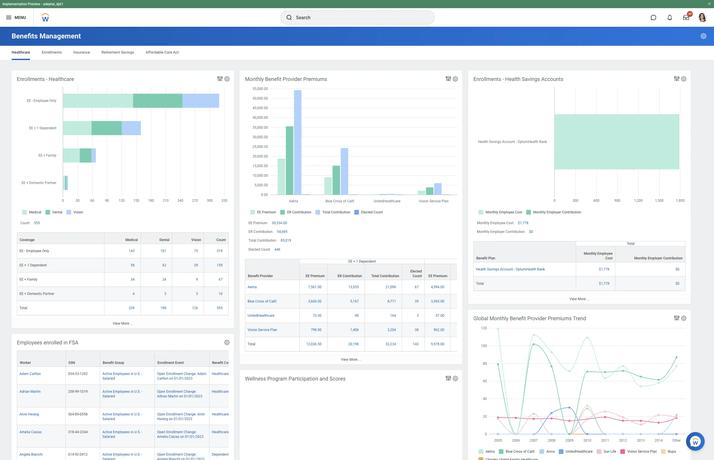Task type: locate. For each thing, give the bounding box(es) containing it.
hwang inside the open enrollment change: alvin hwang on 01/01/2023
[[157, 417, 168, 421]]

1 horizontal spatial alvin
[[197, 412, 205, 416]]

2 horizontal spatial 3
[[417, 314, 419, 318]]

enrollment for casias
[[166, 430, 183, 434]]

2 open from the top
[[157, 390, 165, 394]]

1 vertical spatial coverage
[[224, 361, 239, 365]]

active employees in u.s. - salaried link for open enrollment change: adam carlton on 01/01/2023
[[103, 371, 143, 381]]

change: down the open enrollment change: alvin hwang on 01/01/2023
[[184, 430, 197, 434]]

enrollments - healthcare
[[17, 76, 74, 82]]

0 horizontal spatial 3
[[164, 292, 166, 296]]

open down open enrollment change: adam carlton on 01/01/2023
[[157, 390, 165, 394]]

0 vertical spatial $1,778 button
[[518, 221, 530, 226]]

total inside popup button
[[628, 242, 635, 246]]

798.00
[[311, 328, 322, 332]]

1 vertical spatial ...
[[130, 322, 133, 326]]

ee premium button up 7,561.00
[[300, 264, 328, 280]]

4 healthcare fsa link from the top
[[212, 429, 236, 434]]

ee inside ee + 1 dependent popup button
[[349, 259, 353, 264]]

view more ... link
[[469, 294, 691, 304], [12, 319, 234, 328], [240, 355, 463, 364]]

tab list containing healthcare
[[6, 46, 709, 60]]

er contribution down '30,334.00'
[[249, 230, 273, 234]]

0 vertical spatial total contribution
[[249, 239, 277, 243]]

martin down adam carlton
[[30, 390, 41, 394]]

$1,778 button
[[518, 221, 530, 226], [600, 267, 611, 272], [600, 281, 611, 286]]

er contribution image for 9,578.00
[[453, 342, 486, 347]]

er contribution up 13,535
[[338, 274, 362, 278]]

total element inside the monthly benefit provider premiums element
[[248, 341, 256, 346]]

view inside enrollments - health savings accounts element
[[570, 297, 578, 301]]

1 configure and view chart data image from the top
[[674, 75, 681, 82]]

change: inside open enrollment change: adam carlton on 01/01/2023
[[184, 372, 197, 376]]

+ up 13,535
[[354, 259, 356, 264]]

4 active from the top
[[103, 430, 112, 434]]

vision left the service
[[248, 328, 258, 332]]

1 horizontal spatial total contribution
[[372, 274, 400, 278]]

vision up the "75"
[[192, 238, 201, 242]]

on inside open enrollment change: adrian martin on 01/01/2023
[[179, 394, 183, 399]]

ee - employee only inside popup button
[[472, 259, 502, 264]]

open inside open enrollment change: angela bianchi on 01/01/2023
[[157, 453, 165, 457]]

more down 239 at the left bottom of page
[[121, 322, 129, 326]]

benefits management main content
[[0, 27, 715, 460]]

1 vertical spatial adrian
[[157, 394, 167, 399]]

open inside the open enrollment change: alvin hwang on 01/01/2023
[[157, 412, 165, 416]]

ee - employee only button
[[425, 259, 548, 264]]

1 horizontal spatial only
[[495, 259, 502, 264]]

0 horizontal spatial coverage
[[20, 238, 35, 242]]

search image
[[286, 14, 293, 21]]

3 button down 24 button
[[164, 292, 167, 296]]

1 vertical spatial $0
[[676, 268, 680, 272]]

0 vertical spatial elected
[[249, 247, 260, 252]]

5 change: from the top
[[184, 453, 197, 457]]

active employees in u.s. - salaried for open enrollment change: adam carlton on 01/01/2023
[[103, 372, 143, 381]]

view more ... for premiums
[[341, 358, 361, 362]]

employer down total popup button
[[648, 256, 663, 261]]

adam carlton
[[20, 372, 41, 376]]

coverage inside enrollments - healthcare element
[[20, 238, 35, 242]]

2 vertical spatial more
[[350, 358, 358, 362]]

total contribution up 21,096
[[372, 274, 400, 278]]

premium left '30,334.00'
[[254, 221, 268, 225]]

preview
[[28, 2, 40, 6]]

justify image
[[5, 14, 12, 21]]

0 vertical spatial 555 button
[[34, 221, 41, 226]]

5 u.s. from the top
[[134, 453, 141, 457]]

benefit coverage type button
[[210, 351, 264, 367]]

open inside open enrollment change: amelia casias on 01/01/2023
[[157, 430, 165, 434]]

fsa for open enrollment change: adam carlton on 01/01/2023
[[230, 372, 236, 376]]

contribution
[[254, 230, 273, 234], [506, 230, 525, 234], [257, 239, 277, 243], [664, 256, 683, 261], [343, 274, 362, 278], [380, 274, 400, 278], [466, 274, 485, 278]]

$1,778 for $0
[[518, 221, 529, 225]]

change: inside open enrollment change: adrian martin on 01/01/2023
[[184, 390, 197, 394]]

2 vertical spatial $1,778 button
[[600, 281, 611, 286]]

1 open from the top
[[157, 372, 165, 376]]

configure and view chart data image left configure wellness program participation and scores image at right bottom
[[445, 375, 452, 382]]

configure and view chart data image
[[217, 75, 224, 82], [445, 75, 452, 82], [445, 375, 452, 382]]

savings left accounts
[[522, 76, 541, 82]]

1 salaried from the top
[[103, 377, 115, 381]]

1 horizontal spatial view more ... link
[[240, 355, 463, 364]]

total contribution up the 446
[[249, 239, 277, 243]]

0 vertical spatial $1,778
[[518, 221, 529, 225]]

ee premium button for second ee premium column header from right
[[300, 264, 328, 280]]

only for 'row' containing ee - employee only
[[42, 249, 49, 253]]

9
[[196, 278, 198, 282]]

ee premium up 7,561.00
[[306, 274, 325, 278]]

ee - employee only up account
[[472, 259, 502, 264]]

12,036.50
[[307, 342, 322, 346]]

healthcare fsa link for open enrollment change: alvin hwang on 01/01/2023
[[212, 411, 236, 416]]

dependent inside popup button
[[359, 259, 376, 264]]

total inside enrollments - healthcare element
[[20, 306, 27, 310]]

1 horizontal spatial more
[[350, 358, 358, 362]]

plan up health savings account - optumhealth bank link
[[489, 256, 496, 261]]

ee + 1 dependent
[[349, 259, 376, 264], [20, 263, 47, 267]]

change: down event
[[184, 372, 197, 376]]

ee premium column header up 4,994.00
[[425, 259, 451, 280]]

configure enrollments - health savings accounts image
[[681, 76, 688, 82]]

0 horizontal spatial vision
[[192, 238, 201, 242]]

on inside open enrollment change: amelia casias on 01/01/2023
[[180, 435, 184, 439]]

01/01/2023 inside open enrollment change: angela bianchi on 01/01/2023
[[186, 457, 205, 460]]

enrollments - health savings accounts element
[[469, 70, 691, 304]]

open down open enrollment change: amelia casias on 01/01/2023
[[157, 453, 165, 457]]

count inside count popup button
[[217, 238, 226, 242]]

configure and view chart data image for enrollments - health savings accounts
[[674, 75, 681, 82]]

medical button
[[105, 233, 141, 244]]

4 healthcare fsa from the top
[[212, 430, 236, 434]]

1 active from the top
[[103, 372, 112, 376]]

bianchi down open enrollment change: amelia casias on 01/01/2023
[[169, 457, 180, 460]]

0 vertical spatial total element
[[477, 281, 484, 286]]

1 alvin from the left
[[20, 412, 27, 416]]

3 down 24 button
[[164, 292, 166, 296]]

1 horizontal spatial savings
[[488, 268, 500, 272]]

adeptai_dpt1
[[43, 2, 63, 6]]

configure and view chart data image left "configure global monthly benefit provider premiums trend" icon
[[674, 315, 681, 322]]

1 horizontal spatial er contribution button
[[451, 264, 488, 280]]

3 change: from the top
[[184, 412, 197, 416]]

0 horizontal spatial more
[[121, 322, 129, 326]]

open for open enrollment change: alvin hwang on 01/01/2023
[[157, 412, 165, 416]]

alvin up open enrollment change: amelia casias on 01/01/2023 link
[[197, 412, 205, 416]]

3 er contribution image from the top
[[453, 313, 486, 318]]

2 horizontal spatial ...
[[587, 297, 590, 301]]

on
[[169, 377, 173, 381], [179, 394, 183, 399], [169, 417, 173, 421], [180, 435, 184, 439], [181, 457, 185, 460]]

ee + family
[[20, 278, 37, 282]]

on inside open enrollment change: adam carlton on 01/01/2023
[[169, 377, 173, 381]]

savings inside tab list
[[121, 50, 134, 54]]

benefit for benefit provider
[[248, 274, 259, 278]]

premiums
[[304, 76, 327, 82], [548, 315, 572, 322]]

1 horizontal spatial carlton
[[157, 377, 169, 381]]

34
[[131, 278, 135, 282]]

only up account
[[495, 259, 502, 264]]

3 active employees in u.s. - salaried link from the top
[[103, 411, 143, 421]]

open enrollment change: amelia casias on 01/01/2023
[[157, 430, 204, 439]]

medical
[[126, 238, 138, 242]]

view more ... down 20,198
[[341, 358, 361, 362]]

1 vertical spatial $0 button
[[676, 267, 681, 272]]

view for premiums
[[341, 358, 349, 362]]

4 u.s. from the top
[[134, 430, 141, 434]]

open down enrollment event at the left of the page
[[157, 372, 165, 376]]

319
[[217, 249, 223, 253]]

er contribution button down ee - employee only popup button
[[451, 264, 488, 280]]

salaried for 258-99-1019
[[103, 394, 115, 399]]

elected count left the 446
[[249, 247, 270, 252]]

in for 034-33-1292
[[131, 372, 134, 376]]

2 ee premium button from the left
[[425, 264, 451, 280]]

+ for 34
[[24, 278, 26, 282]]

act
[[173, 50, 179, 54]]

1 horizontal spatial view more ...
[[341, 358, 361, 362]]

open enrollment change: amelia casias on 01/01/2023 link
[[157, 429, 204, 439]]

67 up 35
[[415, 285, 419, 289]]

5 open from the top
[[157, 453, 165, 457]]

employees enrolled in fsa
[[17, 340, 78, 346]]

3 down 9 button
[[196, 292, 198, 296]]

2 horizontal spatial premium
[[434, 274, 448, 278]]

1 vertical spatial casias
[[169, 435, 179, 439]]

open inside open enrollment change: adrian martin on 01/01/2023
[[157, 390, 165, 394]]

view more ... link down 239 at the left bottom of page
[[12, 319, 234, 328]]

plan inside the monthly benefit provider premiums element
[[271, 328, 277, 332]]

employer
[[491, 230, 505, 234], [648, 256, 663, 261]]

67 down 159 button
[[219, 278, 223, 282]]

vision button
[[173, 233, 204, 244]]

enrollment event column header
[[155, 351, 210, 367]]

configure wellness program participation and scores image
[[453, 375, 459, 382]]

- inside menu banner
[[41, 2, 42, 6]]

change: up open enrollment change: amelia casias on 01/01/2023 link
[[184, 412, 197, 416]]

555 down 10
[[217, 306, 223, 310]]

01/01/2023 inside open enrollment change: adrian martin on 01/01/2023
[[184, 394, 203, 399]]

only inside popup button
[[495, 259, 502, 264]]

enrollment inside the open enrollment change: alvin hwang on 01/01/2023
[[166, 412, 183, 416]]

enrollment event
[[158, 361, 184, 365]]

143 inside the monthly benefit provider premiums element
[[413, 342, 419, 346]]

open down the open enrollment change: alvin hwang on 01/01/2023
[[157, 430, 165, 434]]

0 vertical spatial coverage
[[20, 238, 35, 242]]

worker button
[[17, 351, 66, 367]]

amelia up open enrollment change: angela bianchi on 01/01/2023 link on the bottom of the page
[[157, 435, 168, 439]]

01/01/2023 down open enrollment change: amelia casias on 01/01/2023
[[186, 457, 205, 460]]

dental
[[160, 238, 170, 242]]

fsa for open enrollment change: alvin hwang on 01/01/2023
[[230, 412, 236, 416]]

$1,778 button for $1,778
[[600, 267, 611, 272]]

1 horizontal spatial 555 button
[[217, 306, 224, 311]]

care inside employees enrolled in fsa element
[[230, 453, 237, 457]]

benefit inside enrollments - health savings accounts element
[[477, 256, 488, 261]]

view more ... link down 20,198
[[240, 355, 463, 364]]

salaried for 034-33-1292
[[103, 377, 115, 381]]

73.50 button
[[313, 313, 323, 318]]

01/01/2023 inside open enrollment change: amelia casias on 01/01/2023
[[185, 435, 204, 439]]

01/01/2023 up open enrollment change: angela bianchi on 01/01/2023 link on the bottom of the page
[[185, 435, 204, 439]]

143 down medical
[[129, 249, 135, 253]]

amelia down alvin hwang
[[20, 430, 30, 434]]

3 button down 35 button
[[417, 313, 420, 318]]

67 inside enrollments - healthcare element
[[219, 278, 223, 282]]

2 er contribution image from the top
[[453, 299, 486, 304]]

0 vertical spatial view
[[570, 297, 578, 301]]

on up open enrollment change: amelia casias on 01/01/2023 link
[[169, 417, 173, 421]]

more up trend
[[578, 297, 586, 301]]

1 er contribution button from the left
[[328, 264, 365, 280]]

0 vertical spatial only
[[42, 249, 49, 253]]

configure and view chart data image for enrollments - healthcare
[[217, 75, 224, 82]]

143
[[129, 249, 135, 253], [413, 342, 419, 346]]

0 vertical spatial savings
[[121, 50, 134, 54]]

0 horizontal spatial alvin
[[20, 412, 27, 416]]

5 salaried from the top
[[103, 457, 115, 460]]

1 vertical spatial 555
[[217, 306, 223, 310]]

configure and view chart data image left configure enrollments - health savings accounts icon
[[674, 75, 681, 82]]

01/01/2023 up open enrollment change: alvin hwang on 01/01/2023 link in the bottom left of the page
[[184, 394, 203, 399]]

1 vertical spatial hwang
[[157, 417, 168, 421]]

446
[[275, 247, 281, 252]]

enrollment down enrollment event at the left of the page
[[166, 372, 183, 376]]

0 horizontal spatial 143 button
[[129, 249, 136, 254]]

0 horizontal spatial elected
[[249, 247, 260, 252]]

premium up the 7,561.00 button
[[311, 274, 325, 278]]

in for 564-89-0558
[[131, 412, 134, 416]]

alvin up amelia casias link
[[20, 412, 27, 416]]

plan right the service
[[271, 328, 277, 332]]

38
[[415, 328, 419, 332]]

casias down alvin hwang
[[31, 430, 42, 434]]

enrollment up open enrollment change: amelia casias on 01/01/2023 link
[[166, 412, 183, 416]]

configure and view chart data image left configure enrollments - healthcare image
[[217, 75, 224, 82]]

martin inside open enrollment change: adrian martin on 01/01/2023
[[168, 394, 178, 399]]

0 vertical spatial ee - employee only
[[20, 249, 49, 253]]

on up open enrollment change: alvin hwang on 01/01/2023 link in the bottom left of the page
[[179, 394, 183, 399]]

view more ... for savings
[[570, 297, 590, 301]]

30 button
[[680, 11, 694, 24]]

more inside the monthly benefit provider premiums element
[[350, 358, 358, 362]]

5 active from the top
[[103, 453, 112, 457]]

1 healthcare fsa from the top
[[212, 372, 236, 376]]

555 button down 10
[[217, 306, 224, 311]]

3 active employees in u.s. - salaried from the top
[[103, 412, 143, 421]]

employee inside the monthly benefit provider premiums element
[[478, 259, 494, 264]]

change: down open enrollment change: amelia casias on 01/01/2023
[[184, 453, 197, 457]]

open up open enrollment change: amelia casias on 01/01/2023 link
[[157, 412, 165, 416]]

employees for 258-99-1019
[[113, 390, 130, 394]]

3,565.00
[[431, 299, 445, 303]]

ee premium left '30,334.00'
[[249, 221, 268, 225]]

healthcare fsa link for open enrollment change: adrian martin on 01/01/2023
[[212, 389, 236, 394]]

benefit plan button
[[474, 242, 576, 262]]

164
[[391, 314, 396, 318]]

coverage button
[[17, 233, 104, 244]]

1 vertical spatial amelia
[[157, 435, 168, 439]]

01/01/2023
[[174, 377, 193, 381], [184, 394, 203, 399], [174, 417, 192, 421], [185, 435, 204, 439], [186, 457, 205, 460]]

143 button down medical
[[129, 249, 136, 254]]

$0 button for the bottom $1,778 button
[[676, 281, 681, 286]]

er contribution button inside column header
[[328, 264, 365, 280]]

view
[[570, 297, 578, 301], [113, 322, 120, 326], [341, 358, 349, 362]]

benefit for benefit group
[[103, 361, 114, 365]]

1 vertical spatial more
[[121, 322, 129, 326]]

1 vertical spatial employer
[[648, 256, 663, 261]]

0 vertical spatial care
[[165, 50, 172, 54]]

4 salaried from the top
[[103, 435, 115, 439]]

er contribution inside column header
[[338, 274, 362, 278]]

2 vertical spatial $0
[[676, 282, 680, 286]]

vision for vision
[[192, 238, 201, 242]]

active employees in u.s. - salaried link
[[103, 371, 143, 381], [103, 389, 143, 399], [103, 411, 143, 421], [103, 429, 143, 439], [103, 451, 143, 460]]

fsa
[[69, 340, 78, 346], [230, 372, 236, 376], [230, 390, 236, 394], [230, 412, 236, 416], [230, 430, 236, 434], [238, 453, 244, 457]]

on down open enrollment change: amelia casias on 01/01/2023
[[181, 457, 185, 460]]

0 horizontal spatial provider
[[260, 274, 273, 278]]

enrollment inside open enrollment change: angela bianchi on 01/01/2023
[[166, 453, 183, 457]]

in for 014-92-0412
[[131, 453, 134, 457]]

u.s. for open enrollment change: adam carlton on 01/01/2023
[[134, 372, 141, 376]]

0 vertical spatial angela
[[20, 453, 30, 457]]

angela inside open enrollment change: angela bianchi on 01/01/2023
[[157, 457, 168, 460]]

enrollment down open enrollment change: amelia casias on 01/01/2023
[[166, 453, 183, 457]]

healthcare fsa for open enrollment change: adam carlton on 01/01/2023
[[212, 372, 236, 376]]

0 vertical spatial 143
[[129, 249, 135, 253]]

126 button
[[192, 306, 199, 311]]

0 horizontal spatial elected count
[[249, 247, 270, 252]]

2 vertical spatial view more ...
[[341, 358, 361, 362]]

enrollment for hwang
[[166, 412, 183, 416]]

change: inside open enrollment change: angela bianchi on 01/01/2023
[[184, 453, 197, 457]]

view more ... up trend
[[570, 297, 590, 301]]

active employees in u.s. - salaried
[[103, 372, 143, 381], [103, 390, 143, 399], [103, 412, 143, 421], [103, 430, 143, 439], [103, 453, 143, 460]]

active employees in u.s. - salaried for open enrollment change: amelia casias on 01/01/2023
[[103, 430, 143, 439]]

1 vertical spatial cost
[[606, 256, 613, 261]]

1 active employees in u.s. - salaried from the top
[[103, 372, 143, 381]]

1 horizontal spatial coverage
[[224, 361, 239, 365]]

row containing angela bianchi
[[17, 448, 342, 460]]

configure and view chart data image left configure monthly benefit provider premiums icon at the top of page
[[445, 75, 452, 82]]

employee inside enrollments - healthcare element
[[26, 249, 41, 253]]

1 horizontal spatial view
[[341, 358, 349, 362]]

3 inside the monthly benefit provider premiums element
[[417, 314, 419, 318]]

159 button
[[217, 263, 224, 268]]

change: inside open enrollment change: amelia casias on 01/01/2023
[[184, 430, 197, 434]]

view inside the monthly benefit provider premiums element
[[341, 358, 349, 362]]

4 change: from the top
[[184, 430, 197, 434]]

Search Workday  search field
[[296, 11, 423, 24]]

67 button up 35
[[415, 285, 420, 289]]

enrollments for enrollments - healthcare
[[17, 76, 45, 82]]

ee premium button for first ee premium column header from the right
[[425, 264, 451, 280]]

open
[[157, 372, 165, 376], [157, 390, 165, 394], [157, 412, 165, 416], [157, 430, 165, 434], [157, 453, 165, 457]]

1 vertical spatial carlton
[[157, 377, 169, 381]]

view more ... link for savings
[[469, 294, 691, 304]]

vision inside popup button
[[192, 238, 201, 242]]

0 horizontal spatial total element
[[248, 341, 256, 346]]

savings down ee - employee only popup button
[[488, 268, 500, 272]]

1 horizontal spatial elected count
[[411, 269, 422, 278]]

01/01/2023 inside open enrollment change: adam carlton on 01/01/2023
[[174, 377, 193, 381]]

benefit inside popup button
[[103, 361, 114, 365]]

1 vertical spatial premiums
[[548, 315, 572, 322]]

active right 0558
[[103, 412, 112, 416]]

fsa for open enrollment change: amelia casias on 01/01/2023
[[230, 430, 236, 434]]

enrollments inside tab list
[[42, 50, 62, 54]]

casias inside open enrollment change: amelia casias on 01/01/2023
[[169, 435, 179, 439]]

1 horizontal spatial ee premium
[[306, 274, 325, 278]]

management
[[40, 32, 81, 40]]

amelia
[[20, 430, 30, 434], [157, 435, 168, 439]]

benefit group column header
[[100, 351, 155, 367]]

ee premium button
[[300, 264, 328, 280], [425, 264, 451, 280]]

on inside the open enrollment change: alvin hwang on 01/01/2023
[[169, 417, 173, 421]]

enrollment left event
[[158, 361, 174, 365]]

carlton down enrollment event at the left of the page
[[157, 377, 169, 381]]

2 ee premium column header from the left
[[425, 259, 451, 280]]

+ up ee + family
[[24, 263, 26, 267]]

+ for 58
[[24, 263, 26, 267]]

1 ee premium button from the left
[[300, 264, 328, 280]]

open for open enrollment change: amelia casias on 01/01/2023
[[157, 430, 165, 434]]

row
[[17, 233, 229, 244], [474, 241, 686, 263], [17, 244, 229, 258], [474, 246, 686, 263], [17, 258, 229, 273], [245, 259, 715, 280], [245, 259, 715, 280], [474, 263, 686, 277], [17, 273, 229, 287], [474, 277, 686, 291], [245, 280, 715, 294], [17, 287, 229, 301], [245, 294, 715, 309], [17, 301, 229, 316], [245, 309, 715, 323], [245, 323, 715, 337], [245, 337, 715, 351], [17, 351, 342, 367], [17, 367, 342, 385], [17, 385, 342, 407], [17, 407, 342, 425], [17, 425, 342, 448], [17, 448, 342, 460]]

0 horizontal spatial martin
[[30, 390, 41, 394]]

555 button up coverage popup button
[[34, 221, 41, 226]]

0 vertical spatial 143 button
[[129, 249, 136, 254]]

0 horizontal spatial adrian
[[20, 390, 30, 394]]

2 active employees in u.s. - salaried link from the top
[[103, 389, 143, 399]]

enrollment inside open enrollment change: adrian martin on 01/01/2023
[[166, 390, 183, 394]]

1 vertical spatial angela
[[157, 457, 168, 460]]

1 er contribution image from the top
[[453, 285, 486, 289]]

er contribution button up 13,535
[[328, 264, 365, 280]]

open inside open enrollment change: adam carlton on 01/01/2023
[[157, 372, 165, 376]]

0 vertical spatial premiums
[[304, 76, 327, 82]]

1 change: from the top
[[184, 372, 197, 376]]

er contribution image
[[453, 285, 486, 289], [453, 299, 486, 304], [453, 313, 486, 318], [453, 328, 486, 332], [453, 342, 486, 347]]

ee premium button up 4,994.00
[[425, 264, 451, 280]]

1 horizontal spatial adrian
[[157, 394, 167, 399]]

on inside open enrollment change: angela bianchi on 01/01/2023
[[181, 457, 185, 460]]

enrollment inside open enrollment change: adam carlton on 01/01/2023
[[166, 372, 183, 376]]

in for 318-44-2344
[[131, 430, 134, 434]]

30,334.00 button
[[272, 221, 288, 226]]

-
[[41, 2, 42, 6], [46, 76, 47, 82], [503, 76, 504, 82], [24, 249, 25, 253], [476, 259, 478, 264], [514, 268, 515, 272], [142, 372, 143, 376], [142, 390, 143, 394], [142, 412, 143, 416], [142, 430, 143, 434], [142, 453, 143, 457]]

1 horizontal spatial ee premium column header
[[425, 259, 451, 280]]

row containing adam carlton
[[17, 367, 342, 385]]

configure and view chart data image inside enrollments - healthcare element
[[217, 75, 224, 82]]

2 salaried from the top
[[103, 394, 115, 399]]

monthly
[[245, 76, 264, 82], [477, 221, 490, 225], [477, 230, 490, 234], [584, 252, 597, 256], [635, 256, 648, 261], [490, 315, 509, 322]]

active employees in u.s. - salaried link for open enrollment change: alvin hwang on 01/01/2023
[[103, 411, 143, 421]]

1 horizontal spatial bianchi
[[169, 457, 180, 460]]

1 inside popup button
[[356, 259, 358, 264]]

adrian inside open enrollment change: adrian martin on 01/01/2023
[[157, 394, 167, 399]]

5 active employees in u.s. - salaried link from the top
[[103, 451, 143, 460]]

555 for left "555" button
[[34, 221, 40, 225]]

2 horizontal spatial 3 button
[[417, 313, 420, 318]]

962.00
[[434, 328, 445, 332]]

0 vertical spatial configure and view chart data image
[[674, 75, 681, 82]]

healthcare fsa for open enrollment change: adrian martin on 01/01/2023
[[212, 390, 236, 394]]

ee premium up 4,994.00
[[429, 274, 448, 278]]

0 horizontal spatial 67 button
[[219, 277, 224, 282]]

2 horizontal spatial more
[[578, 297, 586, 301]]

active
[[103, 372, 112, 376], [103, 390, 112, 394], [103, 412, 112, 416], [103, 430, 112, 434], [103, 453, 112, 457]]

change: for open enrollment change: adam carlton on 01/01/2023
[[184, 372, 197, 376]]

2 active employees in u.s. - salaried from the top
[[103, 390, 143, 399]]

1 active employees in u.s. - salaried link from the top
[[103, 371, 143, 381]]

5 er contribution image from the top
[[453, 342, 486, 347]]

adam down worker
[[20, 372, 29, 376]]

elected count column header
[[403, 259, 425, 280]]

enrollments
[[42, 50, 62, 54], [17, 76, 45, 82], [474, 76, 502, 82]]

2 active from the top
[[103, 390, 112, 394]]

2 er contribution button from the left
[[451, 264, 488, 280]]

active employees in u.s. - salaried link for open enrollment change: amelia casias on 01/01/2023
[[103, 429, 143, 439]]

total element down vision service plan
[[248, 341, 256, 346]]

hwang up open enrollment change: amelia casias on 01/01/2023 link
[[157, 417, 168, 421]]

blue cross of calif. link
[[248, 298, 278, 303]]

2 u.s. from the top
[[134, 390, 141, 394]]

0 horizontal spatial ee + 1 dependent
[[20, 263, 47, 267]]

employees for 034-33-1292
[[113, 372, 130, 376]]

0 horizontal spatial 143
[[129, 249, 135, 253]]

... inside the monthly benefit provider premiums element
[[359, 358, 361, 362]]

01/01/2023 inside the open enrollment change: alvin hwang on 01/01/2023
[[174, 417, 192, 421]]

3 open from the top
[[157, 412, 165, 416]]

2 configure and view chart data image from the top
[[674, 315, 681, 322]]

row containing adrian martin
[[17, 385, 342, 407]]

configure and view chart data image for global monthly benefit provider premiums trend
[[674, 315, 681, 322]]

1 vertical spatial view
[[113, 322, 120, 326]]

2 healthcare fsa from the top
[[212, 390, 236, 394]]

benefit for benefit plan
[[477, 256, 488, 261]]

savings for health savings account - optumhealth bank
[[488, 268, 500, 272]]

01/01/2023 up open enrollment change: amelia casias on 01/01/2023 link
[[174, 417, 192, 421]]

$0 for the bottom $1,778 button
[[676, 282, 680, 286]]

2 vertical spatial ...
[[359, 358, 361, 362]]

row containing vision service plan
[[245, 323, 715, 337]]

ee premium column header
[[300, 259, 328, 280], [425, 259, 451, 280]]

2 adam from the left
[[197, 372, 207, 376]]

only for ee - employee only popup button
[[495, 259, 502, 264]]

enrollment down open enrollment change: adam carlton on 01/01/2023
[[166, 390, 183, 394]]

+ left family
[[24, 278, 26, 282]]

casias up open enrollment change: angela bianchi on 01/01/2023 link on the bottom of the page
[[169, 435, 179, 439]]

on up open enrollment change: angela bianchi on 01/01/2023 link on the bottom of the page
[[180, 435, 184, 439]]

elected count up 35
[[411, 269, 422, 278]]

1 u.s. from the top
[[134, 372, 141, 376]]

bianchi down amelia casias
[[31, 453, 43, 457]]

monthly employer contribution
[[477, 230, 525, 234], [635, 256, 683, 261]]

3 u.s. from the top
[[134, 412, 141, 416]]

total element
[[477, 281, 484, 286], [248, 341, 256, 346]]

1 horizontal spatial er contribution
[[338, 274, 362, 278]]

2 horizontal spatial er
[[461, 274, 465, 278]]

adrian martin link
[[20, 389, 41, 394]]

elected inside "popup button"
[[411, 269, 422, 273]]

1 up ee + family
[[27, 263, 29, 267]]

4 er contribution image from the top
[[453, 328, 486, 332]]

0 horizontal spatial only
[[42, 249, 49, 253]]

3 healthcare fsa from the top
[[212, 412, 236, 416]]

open for open enrollment change: angela bianchi on 01/01/2023
[[157, 453, 165, 457]]

adrian up open enrollment change: alvin hwang on 01/01/2023 link in the bottom left of the page
[[157, 394, 167, 399]]

239
[[129, 306, 135, 310]]

164 button
[[391, 313, 397, 318]]

2 change: from the top
[[184, 390, 197, 394]]

ee - employee only inside enrollments - healthcare element
[[20, 249, 49, 253]]

3 healthcare fsa link from the top
[[212, 411, 236, 416]]

row containing health savings account - optumhealth bank
[[474, 263, 686, 277]]

4 active employees in u.s. - salaried from the top
[[103, 430, 143, 439]]

$1,778
[[518, 221, 529, 225], [600, 268, 610, 272], [600, 282, 610, 286]]

54,685 button
[[277, 230, 289, 234]]

0 horizontal spatial 67
[[219, 278, 223, 282]]

4 active employees in u.s. - salaried link from the top
[[103, 429, 143, 439]]

view more ...
[[570, 297, 590, 301], [113, 322, 133, 326], [341, 358, 361, 362]]

+ inside popup button
[[354, 259, 356, 264]]

dependent inside employees enrolled in fsa element
[[212, 453, 229, 457]]

configure and view chart data image
[[674, 75, 681, 82], [674, 315, 681, 322]]

amelia inside open enrollment change: amelia casias on 01/01/2023
[[157, 435, 168, 439]]

adrian down adam carlton
[[20, 390, 30, 394]]

3 active from the top
[[103, 412, 112, 416]]

3 down 35 button
[[417, 314, 419, 318]]

0 horizontal spatial angela
[[20, 453, 30, 457]]

in
[[64, 340, 68, 346], [131, 372, 134, 376], [131, 390, 134, 394], [131, 412, 134, 416], [131, 430, 134, 434], [131, 453, 134, 457]]

only inside 'row'
[[42, 249, 49, 253]]

67 button up 10
[[219, 277, 224, 282]]

alvin hwang link
[[20, 411, 39, 416]]

1 horizontal spatial 3
[[196, 292, 198, 296]]

er contribution down ee - employee only popup button
[[461, 274, 485, 278]]

01/01/2023 for hwang
[[174, 417, 192, 421]]

1 ee premium column header from the left
[[300, 259, 328, 280]]

2 alvin from the left
[[197, 412, 205, 416]]

active right the "2344"
[[103, 430, 112, 434]]

benefit inside popup button
[[212, 361, 223, 365]]

555 button
[[34, 221, 41, 226], [217, 306, 224, 311]]

1 vertical spatial total contribution
[[372, 274, 400, 278]]

1 horizontal spatial ...
[[359, 358, 361, 362]]

1 horizontal spatial amelia
[[157, 435, 168, 439]]

change: inside the open enrollment change: alvin hwang on 01/01/2023
[[184, 412, 197, 416]]

fsa for open enrollment change: adrian martin on 01/01/2023
[[230, 390, 236, 394]]

er contribution button
[[328, 264, 365, 280], [451, 264, 488, 280]]

01/01/2023 up open enrollment change: adrian martin on 01/01/2023 link
[[174, 377, 193, 381]]

participation
[[289, 376, 319, 382]]

more inside enrollments - health savings accounts element
[[578, 297, 586, 301]]

2 healthcare fsa link from the top
[[212, 389, 236, 394]]

2 horizontal spatial view more ... link
[[469, 294, 691, 304]]

monthly employee cost button
[[577, 247, 616, 262]]

view more ... down 239 at the left bottom of page
[[113, 322, 133, 326]]

partner
[[43, 292, 54, 296]]

total contribution button
[[365, 264, 402, 280]]

total contribution column header
[[365, 259, 403, 280]]

enrollments for enrollments
[[42, 50, 62, 54]]

worker column header
[[17, 351, 66, 367]]

1 healthcare fsa link from the top
[[212, 371, 236, 376]]

1 up the 13,535 button
[[356, 259, 358, 264]]

3 salaried from the top
[[103, 417, 115, 421]]

ssn column header
[[66, 351, 100, 367]]

tab list
[[6, 46, 709, 60]]

564-
[[68, 412, 75, 416]]

employees
[[17, 340, 42, 346], [113, 372, 130, 376], [113, 390, 130, 394], [113, 412, 130, 416], [113, 430, 130, 434], [113, 453, 130, 457]]

2 vertical spatial $0 button
[[676, 281, 681, 286]]

enrollment down the open enrollment change: alvin hwang on 01/01/2023
[[166, 430, 183, 434]]

034-
[[68, 372, 75, 376]]

4 open from the top
[[157, 430, 165, 434]]

ee + 1 dependent up total contribution popup button
[[349, 259, 376, 264]]

total element inside enrollments - health savings accounts element
[[477, 281, 484, 286]]

healthcare fsa for open enrollment change: alvin hwang on 01/01/2023
[[212, 412, 236, 416]]

view more ... inside the monthly benefit provider premiums element
[[341, 358, 361, 362]]

+ left domestic at the bottom of the page
[[24, 292, 26, 296]]



Task type: vqa. For each thing, say whether or not it's contained in the screenshot.
right Monthly Employee Cost
yes



Task type: describe. For each thing, give the bounding box(es) containing it.
ee + 1 dependent inside popup button
[[349, 259, 376, 264]]

bianchi inside open enrollment change: angela bianchi on 01/01/2023
[[169, 457, 180, 460]]

employer inside popup button
[[648, 256, 663, 261]]

provider inside popup button
[[260, 274, 273, 278]]

24 button
[[163, 277, 167, 282]]

on for martin
[[179, 394, 183, 399]]

564-89-0558
[[68, 412, 88, 416]]

u.s. for open enrollment change: adrian martin on 01/01/2023
[[134, 390, 141, 394]]

0 horizontal spatial total contribution
[[249, 239, 277, 243]]

contribution inside total contribution popup button
[[380, 274, 400, 278]]

adam carlton link
[[20, 371, 41, 376]]

menu banner
[[0, 0, 715, 27]]

service
[[258, 328, 270, 332]]

row containing unitedhealthcare
[[245, 309, 715, 323]]

configure enrollments - healthcare image
[[224, 76, 230, 82]]

er inside er contribution column header
[[338, 274, 342, 278]]

row containing elected count
[[245, 259, 715, 280]]

total button
[[577, 242, 686, 246]]

01/01/2023 for bianchi
[[186, 457, 205, 460]]

benefit coverage type
[[212, 361, 247, 365]]

0 horizontal spatial premium
[[254, 221, 268, 225]]

in for 258-99-1019
[[131, 390, 134, 394]]

159
[[217, 263, 223, 267]]

5,167 button
[[351, 299, 360, 304]]

view more ... inside enrollments - healthcare element
[[113, 322, 133, 326]]

21,096
[[386, 285, 396, 289]]

blue cross of calif.
[[248, 299, 278, 303]]

1 inside enrollments - healthcare element
[[27, 263, 29, 267]]

3 for right 3 button
[[417, 314, 419, 318]]

ee + domestic partner
[[20, 292, 54, 296]]

2 horizontal spatial provider
[[528, 315, 547, 322]]

3,604.00
[[308, 299, 322, 303]]

vision service plan link
[[248, 327, 277, 332]]

67 for 9
[[219, 278, 223, 282]]

0 horizontal spatial employer
[[491, 230, 505, 234]]

active employees in u.s. - salaried link for open enrollment change: adrian martin on 01/01/2023
[[103, 389, 143, 399]]

bianchi inside angela bianchi link
[[31, 453, 43, 457]]

benefit provider column header
[[245, 259, 300, 280]]

enrollment for carlton
[[166, 372, 183, 376]]

row containing monthly employee cost
[[474, 246, 686, 263]]

5 active employees in u.s. - salaried from the top
[[103, 453, 143, 460]]

258-
[[68, 390, 75, 394]]

2,204
[[388, 328, 396, 332]]

enrollment for martin
[[166, 390, 183, 394]]

0 vertical spatial $0 button
[[530, 230, 535, 234]]

inbox large image
[[684, 15, 690, 20]]

1 horizontal spatial provider
[[283, 76, 302, 82]]

... for premiums
[[359, 358, 361, 362]]

7,561.00
[[308, 285, 322, 289]]

retirement savings
[[102, 50, 134, 54]]

employees for 014-92-0412
[[113, 453, 130, 457]]

optumhealth
[[516, 268, 537, 272]]

monthly employer contribution button
[[616, 247, 686, 262]]

39 button
[[194, 263, 199, 268]]

carlton inside open enrollment change: adam carlton on 01/01/2023
[[157, 377, 169, 381]]

employees enrolled in fsa element
[[12, 334, 342, 460]]

89-
[[75, 412, 80, 416]]

monthly inside "monthly employee cost"
[[584, 252, 597, 256]]

row containing alvin hwang
[[17, 407, 342, 425]]

ee + 1 dependent inside enrollments - healthcare element
[[20, 263, 47, 267]]

change: for open enrollment change: amelia casias on 01/01/2023
[[184, 430, 197, 434]]

salaried for 014-92-0412
[[103, 457, 115, 460]]

savings for retirement savings
[[121, 50, 134, 54]]

58 button
[[131, 263, 136, 268]]

scores
[[330, 376, 346, 382]]

01/01/2023 for carlton
[[174, 377, 193, 381]]

143 button inside enrollments - healthcare element
[[129, 249, 136, 254]]

affordable care act
[[146, 50, 179, 54]]

healthcare for open enrollment change: amelia casias on 01/01/2023
[[212, 430, 229, 434]]

profile logan mcneil image
[[698, 13, 708, 23]]

benefit provider button
[[246, 259, 300, 280]]

0 horizontal spatial carlton
[[30, 372, 41, 376]]

dependent inside enrollments - healthcare element
[[30, 263, 47, 267]]

on for carlton
[[169, 377, 173, 381]]

1 vertical spatial view more ... link
[[12, 319, 234, 328]]

0412
[[80, 453, 88, 457]]

amelia casias link
[[20, 429, 42, 434]]

salaried for 564-89-0558
[[103, 417, 115, 421]]

row containing ee - employee only
[[17, 244, 229, 258]]

0 vertical spatial martin
[[30, 390, 41, 394]]

0 horizontal spatial 555 button
[[34, 221, 41, 226]]

67 for 21,096
[[415, 285, 419, 289]]

13,535 button
[[349, 285, 360, 289]]

healthcare inside tab list
[[12, 50, 30, 54]]

ee inside ee - employee only popup button
[[472, 259, 476, 264]]

101
[[161, 249, 166, 253]]

total inside popup button
[[372, 274, 379, 278]]

accounts
[[542, 76, 564, 82]]

close environment banner image
[[708, 2, 712, 6]]

dental button
[[141, 233, 172, 244]]

benefit group
[[103, 361, 124, 365]]

0 vertical spatial cost
[[507, 221, 514, 225]]

open enrollment change: adam carlton on 01/01/2023 link
[[157, 371, 207, 381]]

view more ... link for premiums
[[240, 355, 463, 364]]

angela bianchi link
[[20, 451, 43, 457]]

99-
[[75, 390, 80, 394]]

row containing coverage
[[17, 233, 229, 244]]

monthly employee cost inside monthly employee cost popup button
[[584, 252, 613, 261]]

benefits management
[[12, 32, 81, 40]]

row containing blue cross of calif.
[[245, 294, 715, 309]]

0 horizontal spatial 3 button
[[164, 292, 167, 296]]

healthcare for open enrollment change: alvin hwang on 01/01/2023
[[212, 412, 229, 416]]

event
[[175, 361, 184, 365]]

contribution inside er contribution column header
[[343, 274, 362, 278]]

u.s. for open enrollment change: amelia casias on 01/01/2023
[[134, 430, 141, 434]]

2 horizontal spatial ee premium
[[429, 274, 448, 278]]

0 horizontal spatial er contribution
[[249, 230, 273, 234]]

monthly employer contribution inside popup button
[[635, 256, 683, 261]]

enrollment for bianchi
[[166, 453, 183, 457]]

1 vertical spatial savings
[[522, 76, 541, 82]]

benefit for benefit coverage type
[[212, 361, 223, 365]]

cost inside popup button
[[606, 256, 613, 261]]

1 horizontal spatial health
[[506, 76, 521, 82]]

7,561.00 button
[[308, 285, 323, 289]]

worker
[[20, 361, 31, 365]]

retirement
[[102, 50, 120, 54]]

2 horizontal spatial er contribution
[[461, 274, 485, 278]]

er contribution image for 962.00
[[453, 328, 486, 332]]

32,234 button
[[386, 342, 397, 347]]

active for 564-89-0558
[[103, 412, 112, 416]]

798.00 button
[[311, 328, 323, 332]]

change: for open enrollment change: adrian martin on 01/01/2023
[[184, 390, 197, 394]]

62 button
[[163, 263, 167, 268]]

more for savings
[[578, 297, 586, 301]]

benefit group button
[[100, 351, 155, 367]]

global monthly benefit provider premiums trend
[[474, 315, 587, 322]]

active employees in u.s. - salaried for open enrollment change: adrian martin on 01/01/2023
[[103, 390, 143, 399]]

configure global monthly benefit provider premiums trend image
[[681, 315, 688, 322]]

4,994.00 button
[[431, 285, 446, 289]]

configure and view chart data image for wellness program participation and scores
[[445, 375, 452, 382]]

$1,778 for $1,778
[[600, 268, 610, 272]]

plan inside popup button
[[489, 256, 496, 261]]

aetna
[[248, 285, 257, 289]]

3,565.00 button
[[431, 299, 446, 304]]

open for open enrollment change: adam carlton on 01/01/2023
[[157, 372, 165, 376]]

33-
[[75, 372, 80, 376]]

active for 318-44-2344
[[103, 430, 112, 434]]

3 for leftmost 3 button
[[164, 292, 166, 296]]

enrollments for enrollments - health savings accounts
[[474, 76, 502, 82]]

amelia casias
[[20, 430, 42, 434]]

row containing ee + domestic partner
[[17, 287, 229, 301]]

20,198 button
[[349, 342, 360, 347]]

0 horizontal spatial ee premium
[[249, 221, 268, 225]]

healthcare for open enrollment change: adrian martin on 01/01/2023
[[212, 390, 229, 394]]

- inside health savings account - optumhealth bank link
[[514, 268, 515, 272]]

benefit provider
[[248, 274, 273, 278]]

8,771
[[388, 299, 396, 303]]

85,019
[[281, 239, 291, 243]]

er contribution image for 4,994.00
[[453, 285, 486, 289]]

benefit plan
[[477, 256, 496, 261]]

view inside enrollments - healthcare element
[[113, 322, 120, 326]]

vision for vision service plan
[[248, 328, 258, 332]]

change: for open enrollment change: angela bianchi on 01/01/2023
[[184, 453, 197, 457]]

total contribution inside total contribution popup button
[[372, 274, 400, 278]]

row containing amelia casias
[[17, 425, 342, 448]]

92-
[[75, 453, 80, 457]]

insurance
[[74, 50, 90, 54]]

enrollment inside popup button
[[158, 361, 174, 365]]

on for casias
[[180, 435, 184, 439]]

2 vertical spatial $1,778
[[600, 282, 610, 286]]

adrian martin
[[20, 390, 41, 394]]

enrollments - healthcare element
[[12, 70, 234, 328]]

more inside enrollments - healthcare element
[[121, 322, 129, 326]]

contribution inside the monthly employer contribution popup button
[[664, 256, 683, 261]]

view for savings
[[570, 297, 578, 301]]

er contribution image for 3,565.00
[[453, 299, 486, 304]]

1,406
[[351, 328, 359, 332]]

67 button for 21,096
[[415, 285, 420, 289]]

1 adam from the left
[[20, 372, 29, 376]]

cross
[[256, 299, 265, 303]]

active for 014-92-0412
[[103, 453, 112, 457]]

employees for 564-89-0558
[[113, 412, 130, 416]]

01/01/2023 for martin
[[184, 394, 203, 399]]

elected count inside elected count "popup button"
[[411, 269, 422, 278]]

type
[[240, 361, 247, 365]]

30
[[689, 12, 692, 15]]

row containing aetna
[[245, 280, 715, 294]]

monthly benefit provider premiums element
[[240, 70, 715, 364]]

ssn
[[68, 361, 75, 365]]

ee + 1 dependent button
[[300, 259, 425, 264]]

90
[[355, 314, 359, 318]]

employees for 318-44-2344
[[113, 430, 130, 434]]

0 vertical spatial $0
[[530, 230, 534, 234]]

13,535
[[349, 285, 359, 289]]

u.s. for open enrollment change: alvin hwang on 01/01/2023
[[134, 412, 141, 416]]

0 horizontal spatial health
[[477, 268, 487, 272]]

1 vertical spatial 555 button
[[217, 306, 224, 311]]

care for dependent
[[230, 453, 237, 457]]

0 vertical spatial casias
[[31, 430, 42, 434]]

open enrollment change: adam carlton on 01/01/2023
[[157, 372, 207, 381]]

adam inside open enrollment change: adam carlton on 01/01/2023
[[197, 372, 207, 376]]

24
[[163, 278, 166, 282]]

global
[[474, 315, 489, 322]]

1 horizontal spatial premium
[[311, 274, 325, 278]]

126
[[192, 306, 198, 310]]

0 horizontal spatial amelia
[[20, 430, 30, 434]]

more for premiums
[[350, 358, 358, 362]]

446 button
[[275, 247, 281, 252]]

... inside enrollments - healthcare element
[[130, 322, 133, 326]]

0 vertical spatial elected count
[[249, 247, 270, 252]]

implementation preview -   adeptai_dpt1
[[2, 2, 63, 6]]

configure monthly benefit provider premiums image
[[453, 76, 459, 82]]

014-92-0412
[[68, 453, 88, 457]]

0 horizontal spatial hwang
[[28, 412, 39, 416]]

0 vertical spatial monthly employee cost
[[477, 221, 514, 225]]

active employees in u.s. - salaried for open enrollment change: alvin hwang on 01/01/2023
[[103, 412, 143, 421]]

bank
[[538, 268, 546, 272]]

blue
[[248, 299, 255, 303]]

39
[[194, 263, 198, 267]]

global monthly benefit provider premiums trend element
[[469, 310, 691, 460]]

er contribution column header
[[328, 259, 365, 280]]

on for hwang
[[169, 417, 173, 421]]

count inside elected count "popup button"
[[413, 274, 422, 278]]

alvin inside the open enrollment change: alvin hwang on 01/01/2023
[[197, 412, 205, 416]]

configure this page image
[[701, 33, 708, 40]]

benefits
[[12, 32, 38, 40]]

1 horizontal spatial 143 button
[[413, 342, 420, 347]]

coverage inside employees enrolled in fsa element
[[224, 361, 239, 365]]

44-
[[75, 430, 80, 434]]

01/01/2023 for casias
[[185, 435, 204, 439]]

open for open enrollment change: adrian martin on 01/01/2023
[[157, 390, 165, 394]]

... for savings
[[587, 297, 590, 301]]

healthcare fsa link for open enrollment change: amelia casias on 01/01/2023
[[212, 429, 236, 434]]

12,036.50 button
[[307, 342, 323, 347]]

open enrollment change: adrian martin on 01/01/2023 link
[[157, 389, 203, 399]]

- inside ee - employee only popup button
[[476, 259, 478, 264]]

healthcare fsa link for open enrollment change: adam carlton on 01/01/2023
[[212, 371, 236, 376]]

3 for middle 3 button
[[196, 292, 198, 296]]

row containing worker
[[17, 351, 342, 367]]

elected count button
[[403, 264, 425, 280]]

143 inside enrollments - healthcare element
[[129, 249, 135, 253]]

1 horizontal spatial premiums
[[548, 315, 572, 322]]

4,994.00
[[431, 285, 445, 289]]

row containing ee + family
[[17, 273, 229, 287]]

group
[[115, 361, 124, 365]]

0 horizontal spatial monthly employer contribution
[[477, 230, 525, 234]]

configure employees enrolled in fsa image
[[224, 339, 230, 346]]

1 horizontal spatial 3 button
[[196, 292, 199, 296]]

tab list inside benefits management 'main content'
[[6, 46, 709, 60]]

aetna link
[[248, 284, 257, 289]]

healthcare fsa for open enrollment change: amelia casias on 01/01/2023
[[212, 430, 236, 434]]

change: for open enrollment change: alvin hwang on 01/01/2023
[[184, 412, 197, 416]]

1292
[[80, 372, 88, 376]]

62
[[163, 263, 166, 267]]

active for 258-99-1019
[[103, 390, 112, 394]]

notifications large image
[[668, 15, 673, 20]]

34 button
[[131, 277, 136, 282]]

9 button
[[196, 277, 199, 282]]

er contribution image for 57.00
[[453, 313, 486, 318]]

$1,778 button for $0
[[518, 221, 530, 226]]

configure and view chart data image for monthly benefit provider premiums
[[445, 75, 452, 82]]

0 horizontal spatial er
[[249, 230, 253, 234]]

90 button
[[355, 313, 360, 318]]

319 button
[[217, 249, 224, 254]]



